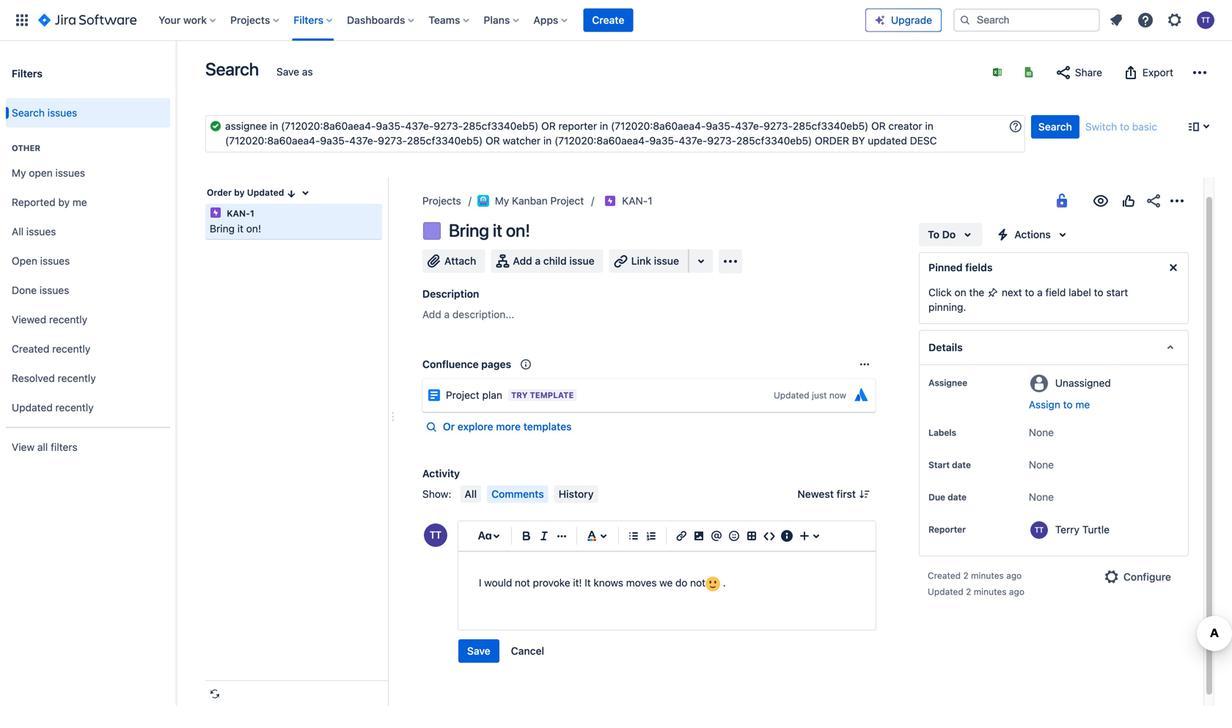 Task type: locate. For each thing, give the bounding box(es) containing it.
add a description...
[[422, 308, 514, 320]]

dashboards button
[[343, 8, 420, 32]]

cancel button
[[502, 640, 553, 663]]

filters up search issues
[[12, 67, 42, 79]]

small image
[[286, 188, 297, 200]]

1 vertical spatial projects
[[422, 195, 461, 207]]

save left cancel
[[467, 645, 490, 657]]

add for add a description...
[[422, 308, 441, 320]]

viewed
[[12, 314, 46, 326]]

search left switch
[[1038, 121, 1072, 133]]

0 horizontal spatial kan-
[[227, 208, 250, 219]]

1 horizontal spatial filters
[[294, 14, 324, 26]]

switch to basic link
[[1085, 121, 1157, 133]]

projects for projects dropdown button
[[230, 14, 270, 26]]

0 vertical spatial all
[[12, 226, 24, 238]]

created inside other group
[[12, 343, 49, 355]]

search up other
[[12, 107, 45, 119]]

0 vertical spatial filters
[[294, 14, 324, 26]]

details element
[[919, 330, 1189, 365]]

1 vertical spatial kan-1
[[224, 208, 254, 219]]

issues up open issues
[[26, 226, 56, 238]]

1 horizontal spatial kan-
[[622, 195, 648, 207]]

settings image
[[1166, 11, 1184, 29]]

1 horizontal spatial save
[[467, 645, 490, 657]]

updated inside other group
[[12, 402, 53, 414]]

0 horizontal spatial project
[[446, 389, 479, 401]]

save for save
[[467, 645, 490, 657]]

recently for resolved recently
[[58, 372, 96, 384]]

project right kanban
[[550, 195, 584, 207]]

1 vertical spatial project
[[446, 389, 479, 401]]

created 2 minutes ago updated 2 minutes ago
[[928, 571, 1025, 597]]

a
[[535, 255, 541, 267], [1037, 286, 1043, 298], [444, 308, 450, 320]]

add left the child
[[513, 255, 532, 267]]

all for all
[[465, 488, 477, 500]]

template
[[530, 391, 574, 400]]

0 vertical spatial projects
[[230, 14, 270, 26]]

recently for updated recently
[[55, 402, 94, 414]]

0 horizontal spatial all
[[12, 226, 24, 238]]

0 vertical spatial none
[[1029, 426, 1054, 439]]

1 none from the top
[[1029, 426, 1054, 439]]

projects up edit color, purple selected icon at the left
[[422, 195, 461, 207]]

filters button
[[289, 8, 338, 32]]

search down projects dropdown button
[[205, 59, 259, 79]]

switch to basic
[[1085, 121, 1157, 133]]

recently down viewed recently 'link'
[[52, 343, 90, 355]]

filters inside filters dropdown button
[[294, 14, 324, 26]]

my right the my kanban project icon
[[495, 195, 509, 207]]

0 horizontal spatial by
[[58, 196, 70, 208]]

me down the my open issues link on the top
[[72, 196, 87, 208]]

updated down reporter
[[928, 587, 963, 597]]

add down description
[[422, 308, 441, 320]]

projects for projects link
[[422, 195, 461, 207]]

0 horizontal spatial save
[[276, 66, 299, 78]]

recently for viewed recently
[[49, 314, 87, 326]]

all up the open
[[12, 226, 24, 238]]

kan-1 right epic image
[[622, 195, 652, 207]]

me inside other group
[[72, 196, 87, 208]]

a inside button
[[535, 255, 541, 267]]

description
[[422, 288, 479, 300]]

none for start date
[[1029, 459, 1054, 471]]

2 horizontal spatial search
[[1038, 121, 1072, 133]]

menu bar
[[457, 486, 601, 503]]

1 right epic image
[[648, 195, 652, 207]]

by right order
[[234, 187, 245, 198]]

jira software image
[[38, 11, 137, 29], [38, 11, 137, 29]]

me
[[72, 196, 87, 208], [1075, 399, 1090, 411]]

:slight_smile: image
[[706, 577, 720, 591], [706, 577, 720, 591]]

None text field
[[205, 115, 1025, 153]]

kan-
[[622, 195, 648, 207], [227, 208, 250, 219]]

actions button
[[988, 223, 1077, 246]]

0 vertical spatial my
[[12, 167, 26, 179]]

open in microsoft excel image
[[992, 66, 1003, 78]]

0 vertical spatial a
[[535, 255, 541, 267]]

recently for created recently
[[52, 343, 90, 355]]

next to a field label to start pinning.
[[929, 286, 1128, 313]]

issues inside group
[[47, 107, 77, 119]]

your profile and settings image
[[1197, 11, 1215, 29]]

work
[[183, 14, 207, 26]]

2 vertical spatial none
[[1029, 491, 1054, 503]]

0 vertical spatial date
[[952, 460, 971, 470]]

1 horizontal spatial me
[[1075, 399, 1090, 411]]

1 vertical spatial add
[[422, 308, 441, 320]]

0 horizontal spatial a
[[444, 308, 450, 320]]

projects right work
[[230, 14, 270, 26]]

date for start date
[[952, 460, 971, 470]]

sidebar navigation image
[[160, 59, 192, 88]]

table image
[[743, 527, 761, 545]]

export
[[1143, 66, 1173, 78]]

it!
[[573, 577, 582, 589]]

1 issue from the left
[[569, 255, 595, 267]]

terry
[[1055, 524, 1080, 536]]

add a child issue button
[[491, 249, 603, 273]]

more image
[[859, 359, 871, 370]]

2 none from the top
[[1029, 459, 1054, 471]]

0 horizontal spatial projects
[[230, 14, 270, 26]]

to left basic
[[1120, 121, 1129, 133]]

do
[[942, 228, 956, 241]]

1 horizontal spatial issue
[[654, 255, 679, 267]]

0 vertical spatial ago
[[1006, 571, 1022, 581]]

0 vertical spatial kan-1
[[622, 195, 652, 207]]

issue right the link
[[654, 255, 679, 267]]

all inside button
[[465, 488, 477, 500]]

0 vertical spatial me
[[72, 196, 87, 208]]

search inside group
[[12, 107, 45, 119]]

on! down the order by updated link
[[246, 223, 261, 235]]

0 vertical spatial kan-
[[622, 195, 648, 207]]

my kanban project
[[495, 195, 584, 207]]

actions image
[[1168, 192, 1186, 210]]

notifications image
[[1107, 11, 1125, 29]]

0 horizontal spatial kan-1
[[224, 208, 254, 219]]

kan-1
[[622, 195, 652, 207], [224, 208, 254, 219]]

1 vertical spatial filters
[[12, 67, 42, 79]]

newest first button
[[789, 486, 876, 503]]

other group
[[6, 128, 170, 427]]

bring up the attach
[[449, 220, 489, 241]]

created recently
[[12, 343, 90, 355]]

vote options: no one has voted for this issue yet. image
[[1120, 192, 1138, 210]]

i would not provoke it! it knows moves we do not
[[479, 577, 706, 589]]

0 vertical spatial save
[[276, 66, 299, 78]]

epic image
[[210, 207, 221, 219]]

1 vertical spatial date
[[948, 492, 967, 502]]

not
[[515, 577, 530, 589], [690, 577, 706, 589]]

recently down resolved recently 'link'
[[55, 402, 94, 414]]

1 horizontal spatial projects
[[422, 195, 461, 207]]

issue right the child
[[569, 255, 595, 267]]

your work
[[159, 14, 207, 26]]

issues up the viewed recently
[[39, 284, 69, 296]]

me inside button
[[1075, 399, 1090, 411]]

1
[[648, 195, 652, 207], [250, 208, 254, 219]]

created inside created 2 minutes ago updated 2 minutes ago
[[928, 571, 961, 581]]

configure
[[1123, 571, 1171, 583]]

1 vertical spatial none
[[1029, 459, 1054, 471]]

details
[[929, 341, 963, 353]]

0 horizontal spatial me
[[72, 196, 87, 208]]

1 horizontal spatial all
[[465, 488, 477, 500]]

next
[[1002, 286, 1022, 298]]

project
[[550, 195, 584, 207], [446, 389, 479, 401]]

upgrade
[[891, 14, 932, 26]]

upgrade button
[[866, 9, 941, 31]]

fields
[[965, 261, 993, 274]]

reporter
[[929, 524, 966, 535]]

0 horizontal spatial on!
[[246, 223, 261, 235]]

kan-1 down order by updated
[[224, 208, 254, 219]]

date right due at the right of the page
[[948, 492, 967, 502]]

history
[[559, 488, 594, 500]]

Comment - Main content area, start typing to enter text. text field
[[479, 574, 855, 592]]

0 horizontal spatial 1
[[250, 208, 254, 219]]

other
[[12, 143, 40, 153]]

updated recently
[[12, 402, 94, 414]]

projects inside projects dropdown button
[[230, 14, 270, 26]]

updated just now
[[774, 390, 846, 400]]

created down reporter
[[928, 571, 961, 581]]

or
[[443, 421, 455, 433]]

none for labels
[[1029, 426, 1054, 439]]

not right do
[[690, 577, 706, 589]]

recently down the created recently link
[[58, 372, 96, 384]]

main content
[[176, 41, 1232, 706]]

0 vertical spatial search
[[205, 59, 259, 79]]

not right would
[[515, 577, 530, 589]]

1 horizontal spatial bring
[[449, 220, 489, 241]]

1 horizontal spatial created
[[928, 571, 961, 581]]

reported
[[12, 196, 55, 208]]

all inside other group
[[12, 226, 24, 238]]

to right next
[[1025, 286, 1034, 298]]

configure link
[[1097, 565, 1180, 589]]

created for created 2 minutes ago updated 2 minutes ago
[[928, 571, 961, 581]]

done
[[12, 284, 37, 296]]

1 horizontal spatial add
[[513, 255, 532, 267]]

me down unassigned
[[1075, 399, 1090, 411]]

0 vertical spatial add
[[513, 255, 532, 267]]

1 vertical spatial my
[[495, 195, 509, 207]]

0 horizontal spatial created
[[12, 343, 49, 355]]

bring it on!
[[449, 220, 530, 241], [210, 223, 261, 235]]

bullet list ⌘⇧8 image
[[625, 527, 642, 545]]

recently up created recently
[[49, 314, 87, 326]]

0 vertical spatial project
[[550, 195, 584, 207]]

3 none from the top
[[1029, 491, 1054, 503]]

open in google sheets image
[[1023, 66, 1035, 78]]

atlassian image
[[852, 387, 870, 404], [852, 387, 870, 404]]

on! down kanban
[[506, 220, 530, 241]]

all issues link
[[6, 217, 170, 246]]

search inside button
[[1038, 121, 1072, 133]]

basic
[[1132, 121, 1157, 133]]

project left plan
[[446, 389, 479, 401]]

0 vertical spatial created
[[12, 343, 49, 355]]

pages
[[481, 358, 511, 370]]

0 vertical spatial 2
[[963, 571, 969, 581]]

1 down the order by updated link
[[250, 208, 254, 219]]

date
[[952, 460, 971, 470], [948, 492, 967, 502]]

create
[[592, 14, 624, 26]]

updated
[[247, 187, 284, 198], [774, 390, 809, 400], [12, 402, 53, 414], [928, 587, 963, 597]]

created down viewed
[[12, 343, 49, 355]]

a left the child
[[535, 255, 541, 267]]

issues right open
[[55, 167, 85, 179]]

1 vertical spatial all
[[465, 488, 477, 500]]

issues
[[47, 107, 77, 119], [55, 167, 85, 179], [26, 226, 56, 238], [40, 255, 70, 267], [39, 284, 69, 296]]

my for my kanban project
[[495, 195, 509, 207]]

filters up the as
[[294, 14, 324, 26]]

we
[[659, 577, 673, 589]]

knows
[[594, 577, 623, 589]]

issues up other heading
[[47, 107, 77, 119]]

0 horizontal spatial search
[[12, 107, 45, 119]]

epic image
[[604, 195, 616, 207]]

my kanban project image
[[477, 195, 489, 207]]

numbered list ⌘⇧7 image
[[642, 527, 660, 545]]

bring it on! down the my kanban project icon
[[449, 220, 530, 241]]

on
[[955, 286, 966, 298]]

done issues link
[[6, 276, 170, 305]]

your work button
[[154, 8, 222, 32]]

1 horizontal spatial my
[[495, 195, 509, 207]]

0 horizontal spatial not
[[515, 577, 530, 589]]

me for reported by me
[[72, 196, 87, 208]]

updated left small image
[[247, 187, 284, 198]]

2 vertical spatial search
[[1038, 121, 1072, 133]]

recently
[[49, 314, 87, 326], [52, 343, 90, 355], [58, 372, 96, 384], [55, 402, 94, 414]]

issues for search issues
[[47, 107, 77, 119]]

assign
[[1029, 399, 1060, 411]]

updated inside created 2 minutes ago updated 2 minutes ago
[[928, 587, 963, 597]]

order by updated link
[[205, 183, 299, 201]]

1 vertical spatial me
[[1075, 399, 1090, 411]]

italic ⌘i image
[[535, 527, 553, 545]]

1 horizontal spatial 1
[[648, 195, 652, 207]]

it down order by updated
[[237, 223, 243, 235]]

updated down 'resolved'
[[12, 402, 53, 414]]

kan- left copy link to issue icon
[[622, 195, 648, 207]]

to for me
[[1063, 399, 1073, 411]]

0 vertical spatial minutes
[[971, 571, 1004, 581]]

1 vertical spatial search
[[12, 107, 45, 119]]

my left open
[[12, 167, 26, 179]]

add
[[513, 255, 532, 267], [422, 308, 441, 320]]

0 horizontal spatial my
[[12, 167, 26, 179]]

2 vertical spatial a
[[444, 308, 450, 320]]

my inside other group
[[12, 167, 26, 179]]

updated left the just
[[774, 390, 809, 400]]

1 horizontal spatial not
[[690, 577, 706, 589]]

a left field
[[1037, 286, 1043, 298]]

0 horizontal spatial it
[[237, 223, 243, 235]]

1 vertical spatial save
[[467, 645, 490, 657]]

a for child
[[535, 255, 541, 267]]

or explore more templates
[[443, 421, 572, 433]]

1 vertical spatial created
[[928, 571, 961, 581]]

created for created recently
[[12, 343, 49, 355]]

try
[[511, 391, 528, 400]]

kan- down order by updated
[[227, 208, 250, 219]]

date right start
[[952, 460, 971, 470]]

to left start
[[1094, 286, 1103, 298]]

0 horizontal spatial issue
[[569, 255, 595, 267]]

link image
[[673, 527, 690, 545]]

by right the reported
[[58, 196, 70, 208]]

none for due date
[[1029, 491, 1054, 503]]

all issues
[[12, 226, 56, 238]]

add inside button
[[513, 255, 532, 267]]

more actions image
[[1193, 64, 1206, 81]]

banner
[[0, 0, 1232, 41]]

1 vertical spatial a
[[1037, 286, 1043, 298]]

bring it on! down epic icon
[[210, 223, 261, 235]]

issues right the open
[[40, 255, 70, 267]]

2 horizontal spatial a
[[1037, 286, 1043, 298]]

1 vertical spatial minutes
[[974, 587, 1007, 597]]

0 horizontal spatial add
[[422, 308, 441, 320]]

2 issue from the left
[[654, 255, 679, 267]]

to right assign
[[1063, 399, 1073, 411]]

save left the as
[[276, 66, 299, 78]]

a down description
[[444, 308, 450, 320]]

kan-1 link
[[622, 192, 652, 210]]

by inside other group
[[58, 196, 70, 208]]

create button
[[583, 8, 633, 32]]

share
[[1075, 66, 1102, 78]]

it down "my kanban project" link
[[493, 220, 502, 241]]

1 horizontal spatial by
[[234, 187, 245, 198]]

to inside button
[[1063, 399, 1073, 411]]

group
[[458, 640, 553, 663]]

save inside group
[[467, 645, 490, 657]]

other heading
[[6, 142, 170, 154]]

0 horizontal spatial bring it on!
[[210, 223, 261, 235]]

code snippet image
[[761, 527, 778, 545]]

watch options: you are not watching this issue, 0 people watching image
[[1092, 192, 1110, 210]]

1 horizontal spatial a
[[535, 255, 541, 267]]

bring down epic icon
[[210, 223, 235, 235]]

1 not from the left
[[515, 577, 530, 589]]

open issues
[[12, 255, 70, 267]]

all right show:
[[465, 488, 477, 500]]



Task type: vqa. For each thing, say whether or not it's contained in the screenshot.
3rd checked icon from the bottom of the page
no



Task type: describe. For each thing, give the bounding box(es) containing it.
the
[[969, 286, 984, 298]]

my kanban project link
[[477, 192, 584, 210]]

resolved recently
[[12, 372, 96, 384]]

more formatting image
[[553, 527, 571, 545]]

link issue button
[[609, 249, 689, 273]]

field
[[1045, 286, 1066, 298]]

1 horizontal spatial on!
[[506, 220, 530, 241]]

try template
[[511, 391, 574, 400]]

link web pages and more image
[[692, 252, 710, 270]]

activity
[[422, 468, 460, 480]]

open
[[12, 255, 37, 267]]

a for description...
[[444, 308, 450, 320]]

to
[[928, 228, 940, 241]]

open
[[29, 167, 53, 179]]

done issues
[[12, 284, 69, 296]]

attach button
[[422, 249, 485, 273]]

0 vertical spatial 1
[[648, 195, 652, 207]]

history button
[[554, 486, 598, 503]]

first
[[837, 488, 856, 500]]

group containing save
[[458, 640, 553, 663]]

my open issues link
[[6, 158, 170, 188]]

copy link to issue image
[[650, 194, 661, 206]]

newest
[[798, 488, 834, 500]]

your
[[159, 14, 181, 26]]

filters
[[51, 441, 77, 453]]

1 horizontal spatial it
[[493, 220, 502, 241]]

date for due date
[[948, 492, 967, 502]]

view all filters link
[[6, 433, 170, 462]]

bold ⌘b image
[[518, 527, 535, 545]]

info image
[[517, 356, 535, 373]]

resolved
[[12, 372, 55, 384]]

me for assign to me
[[1075, 399, 1090, 411]]

explore
[[458, 421, 493, 433]]

emoji image
[[725, 527, 743, 545]]

open issues link
[[6, 246, 170, 276]]

issues for done issues
[[39, 284, 69, 296]]

link
[[631, 255, 651, 267]]

text styles image
[[476, 527, 494, 545]]

0 horizontal spatial bring
[[210, 223, 235, 235]]

click
[[929, 286, 952, 298]]

help image
[[1137, 11, 1154, 29]]

due date
[[929, 492, 967, 502]]

apps
[[533, 14, 558, 26]]

share link
[[1047, 61, 1110, 84]]

actions
[[1014, 228, 1051, 241]]

to do
[[928, 228, 956, 241]]

primary element
[[9, 0, 865, 41]]

search for the search button on the top right
[[1038, 121, 1072, 133]]

add a child issue
[[513, 255, 595, 267]]

order
[[207, 187, 232, 198]]

would
[[484, 577, 512, 589]]

start date
[[929, 460, 971, 470]]

assign to me
[[1029, 399, 1090, 411]]

search button
[[1031, 115, 1079, 139]]

1 vertical spatial 1
[[250, 208, 254, 219]]

save for save as
[[276, 66, 299, 78]]

it
[[585, 577, 591, 589]]

hide message image
[[1165, 259, 1182, 276]]

provoke
[[533, 577, 570, 589]]

newest first
[[798, 488, 856, 500]]

terry turtle
[[1055, 524, 1110, 536]]

now
[[829, 390, 846, 400]]

1 horizontal spatial search
[[205, 59, 259, 79]]

my open issues
[[12, 167, 85, 179]]

1 horizontal spatial project
[[550, 195, 584, 207]]

all button
[[460, 486, 481, 503]]

my for my open issues
[[12, 167, 26, 179]]

add image, video, or file image
[[690, 527, 708, 545]]

a inside next to a field label to start pinning.
[[1037, 286, 1043, 298]]

add for add a child issue
[[513, 255, 532, 267]]

order by updated
[[207, 187, 284, 198]]

to for a
[[1025, 286, 1034, 298]]

1 horizontal spatial kan-1
[[622, 195, 652, 207]]

1 vertical spatial 2
[[966, 587, 971, 597]]

assignee
[[929, 378, 967, 388]]

search for search issues
[[12, 107, 45, 119]]

2 not from the left
[[690, 577, 706, 589]]

by for order
[[234, 187, 245, 198]]

search image
[[959, 14, 971, 26]]

teams
[[429, 14, 460, 26]]

switch
[[1085, 121, 1117, 133]]

issues for open issues
[[40, 255, 70, 267]]

save as
[[276, 66, 313, 78]]

plans button
[[479, 8, 525, 32]]

export button
[[1115, 61, 1181, 84]]

more
[[496, 421, 521, 433]]

menu bar containing all
[[457, 486, 601, 503]]

banner containing your work
[[0, 0, 1232, 41]]

confluence
[[422, 358, 479, 370]]

by for reported
[[58, 196, 70, 208]]

label
[[1069, 286, 1091, 298]]

appswitcher icon image
[[13, 11, 31, 29]]

link issue
[[631, 255, 679, 267]]

projects button
[[226, 8, 285, 32]]

1 vertical spatial ago
[[1009, 587, 1025, 597]]

0 horizontal spatial filters
[[12, 67, 42, 79]]

start
[[1106, 286, 1128, 298]]

Search field
[[953, 8, 1100, 32]]

or explore more templates link
[[443, 420, 572, 434]]

1 horizontal spatial bring it on!
[[449, 220, 530, 241]]

comments
[[491, 488, 544, 500]]

created recently link
[[6, 334, 170, 364]]

attach
[[444, 255, 476, 267]]

reported by me link
[[6, 188, 170, 217]]

pinned fields
[[929, 261, 993, 274]]

all for all issues
[[12, 226, 24, 238]]

add app image
[[722, 253, 739, 270]]

issues for all issues
[[26, 226, 56, 238]]

show:
[[422, 488, 451, 500]]

just
[[812, 390, 827, 400]]

plan
[[482, 389, 502, 401]]

mention image
[[708, 527, 725, 545]]

pinning.
[[929, 301, 966, 313]]

unassigned
[[1055, 377, 1111, 389]]

more information about this user image
[[1030, 521, 1048, 539]]

child
[[543, 255, 567, 267]]

to for basic
[[1120, 121, 1129, 133]]

description...
[[452, 308, 514, 320]]

kanban
[[512, 195, 548, 207]]

edit color, purple selected image
[[423, 222, 441, 240]]

search issues group
[[6, 94, 170, 132]]

projects link
[[422, 192, 461, 210]]

info panel image
[[778, 527, 796, 545]]

viewed recently link
[[6, 305, 170, 334]]

viewed recently
[[12, 314, 87, 326]]

view all filters
[[12, 441, 77, 453]]

1 vertical spatial kan-
[[227, 208, 250, 219]]



